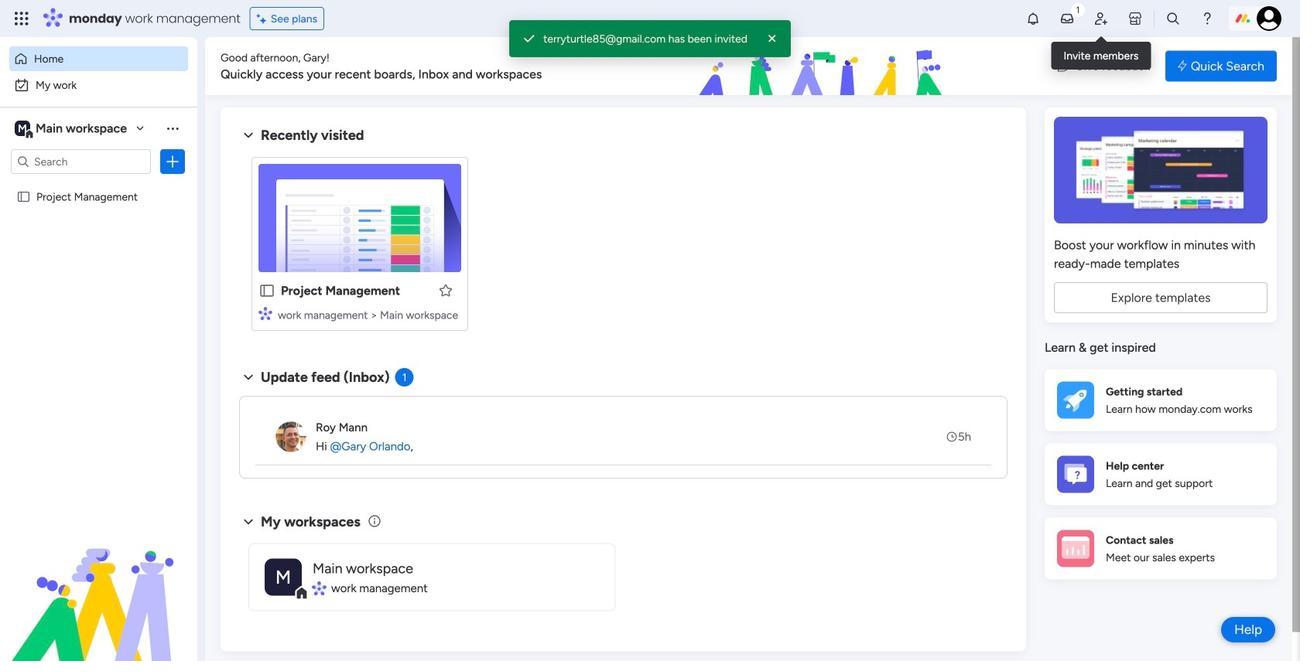 Task type: describe. For each thing, give the bounding box(es) containing it.
contact sales element
[[1045, 518, 1277, 580]]

workspace selection element
[[15, 119, 129, 139]]

help center element
[[1045, 444, 1277, 506]]

0 vertical spatial lottie animation element
[[607, 37, 1042, 96]]

update feed image
[[1059, 11, 1075, 26]]

1 vertical spatial option
[[9, 73, 188, 98]]

select product image
[[14, 11, 29, 26]]

help image
[[1200, 11, 1215, 26]]

close my workspaces image
[[239, 513, 258, 531]]

workspace image
[[265, 559, 302, 596]]

monday marketplace image
[[1128, 11, 1143, 26]]

v2 user feedback image
[[1057, 57, 1069, 75]]

notifications image
[[1025, 11, 1041, 26]]

0 vertical spatial option
[[9, 46, 188, 71]]

see plans image
[[257, 10, 271, 27]]

gary orlando image
[[1257, 6, 1282, 31]]

close image
[[765, 31, 780, 46]]

options image
[[165, 154, 180, 169]]

2 vertical spatial option
[[0, 183, 197, 186]]

invite members image
[[1093, 11, 1109, 26]]

search everything image
[[1165, 11, 1181, 26]]



Task type: vqa. For each thing, say whether or not it's contained in the screenshot.
the Update feed icon
yes



Task type: locate. For each thing, give the bounding box(es) containing it.
1 vertical spatial lottie animation image
[[0, 505, 197, 662]]

public board image
[[258, 282, 276, 299]]

1 image
[[1071, 1, 1085, 18]]

1 horizontal spatial lottie animation image
[[607, 37, 1042, 96]]

Search in workspace field
[[33, 153, 129, 171]]

workspace options image
[[165, 121, 180, 136]]

workspace image
[[15, 120, 30, 137]]

1 vertical spatial lottie animation element
[[0, 505, 197, 662]]

1 element
[[395, 368, 414, 387]]

templates image image
[[1059, 117, 1263, 224]]

roy mann image
[[276, 422, 306, 453]]

option
[[9, 46, 188, 71], [9, 73, 188, 98], [0, 183, 197, 186]]

public board image
[[16, 190, 31, 204]]

close update feed (inbox) image
[[239, 368, 258, 387]]

v2 bolt switch image
[[1178, 58, 1187, 75]]

0 horizontal spatial lottie animation image
[[0, 505, 197, 662]]

1 horizontal spatial lottie animation element
[[607, 37, 1042, 96]]

lottie animation image
[[607, 37, 1042, 96], [0, 505, 197, 662]]

add to favorites image
[[438, 283, 453, 298]]

list box
[[0, 181, 197, 419]]

getting started element
[[1045, 370, 1277, 431]]

alert
[[509, 20, 791, 57]]

0 horizontal spatial lottie animation element
[[0, 505, 197, 662]]

close recently visited image
[[239, 126, 258, 145]]

lottie animation element
[[607, 37, 1042, 96], [0, 505, 197, 662]]

0 vertical spatial lottie animation image
[[607, 37, 1042, 96]]



